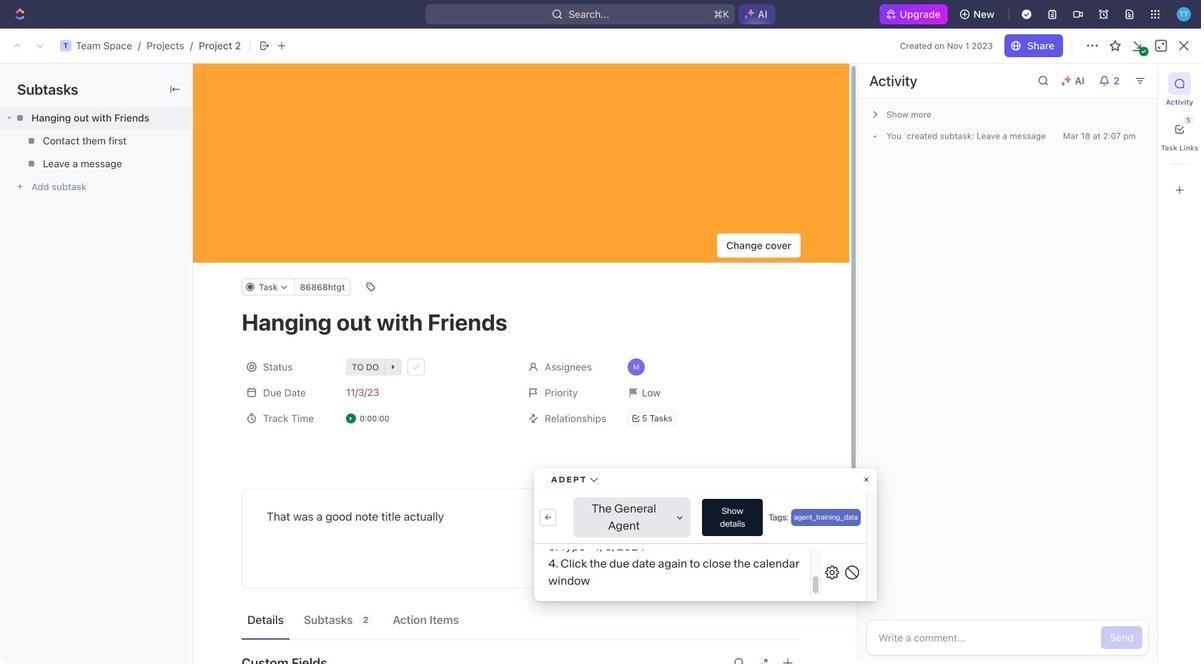 Task type: describe. For each thing, give the bounding box(es) containing it.
Edit task name text field
[[242, 309, 801, 336]]

2 team space, , element from the left
[[195, 40, 206, 51]]

drumstick bite image
[[1078, 646, 1087, 655]]

1 team space, , element from the left
[[60, 40, 72, 51]]



Task type: vqa. For each thing, say whether or not it's contained in the screenshot.
drumstick bite image
yes



Task type: locate. For each thing, give the bounding box(es) containing it.
sidebar navigation
[[0, 29, 182, 664]]

0 horizontal spatial team space, , element
[[60, 40, 72, 51]]

Search tasks... text field
[[1050, 104, 1193, 126]]

1 horizontal spatial team space, , element
[[195, 40, 206, 51]]

task sidebar navigation tab list
[[1161, 72, 1199, 202]]

team space, , element
[[60, 40, 72, 51], [195, 40, 206, 51]]

task sidebar content section
[[855, 64, 1158, 664]]



